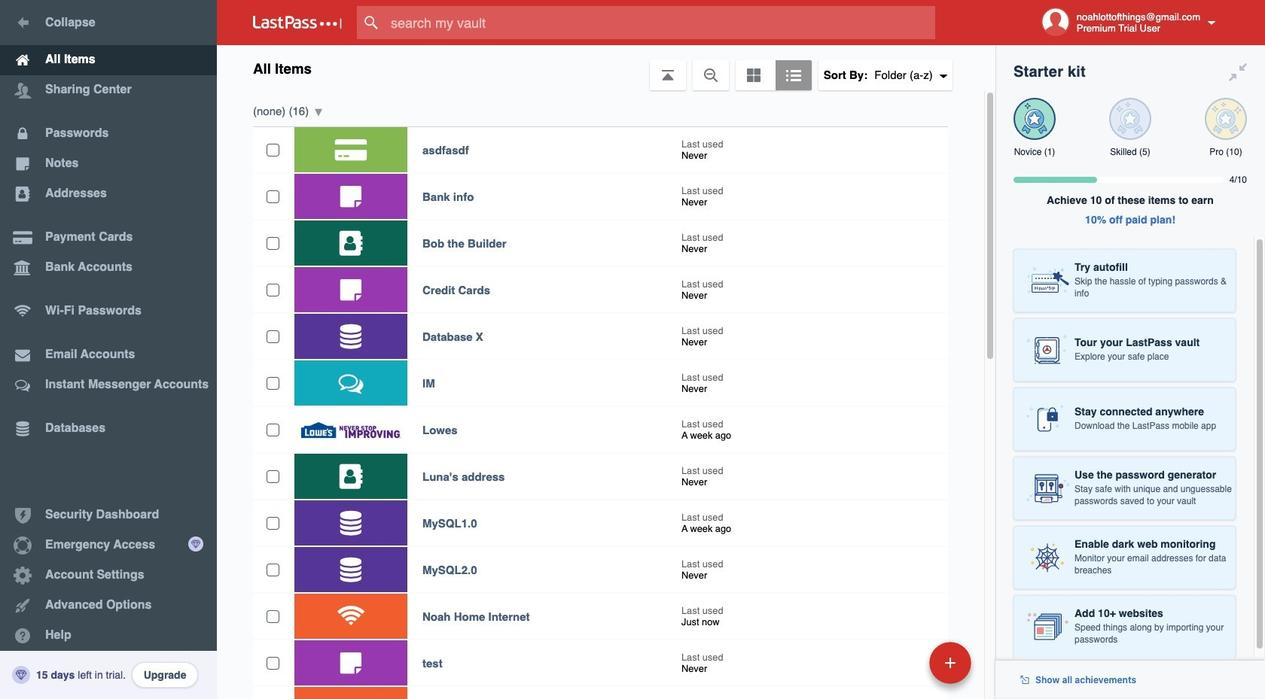 Task type: locate. For each thing, give the bounding box(es) containing it.
new item navigation
[[826, 638, 980, 700]]

new item element
[[826, 642, 977, 684]]

vault options navigation
[[217, 45, 995, 90]]

lastpass image
[[253, 16, 342, 29]]



Task type: describe. For each thing, give the bounding box(es) containing it.
Search search field
[[357, 6, 959, 39]]

main navigation navigation
[[0, 0, 217, 700]]

search my vault text field
[[357, 6, 959, 39]]



Task type: vqa. For each thing, say whether or not it's contained in the screenshot.
ALERT at the top of the page
no



